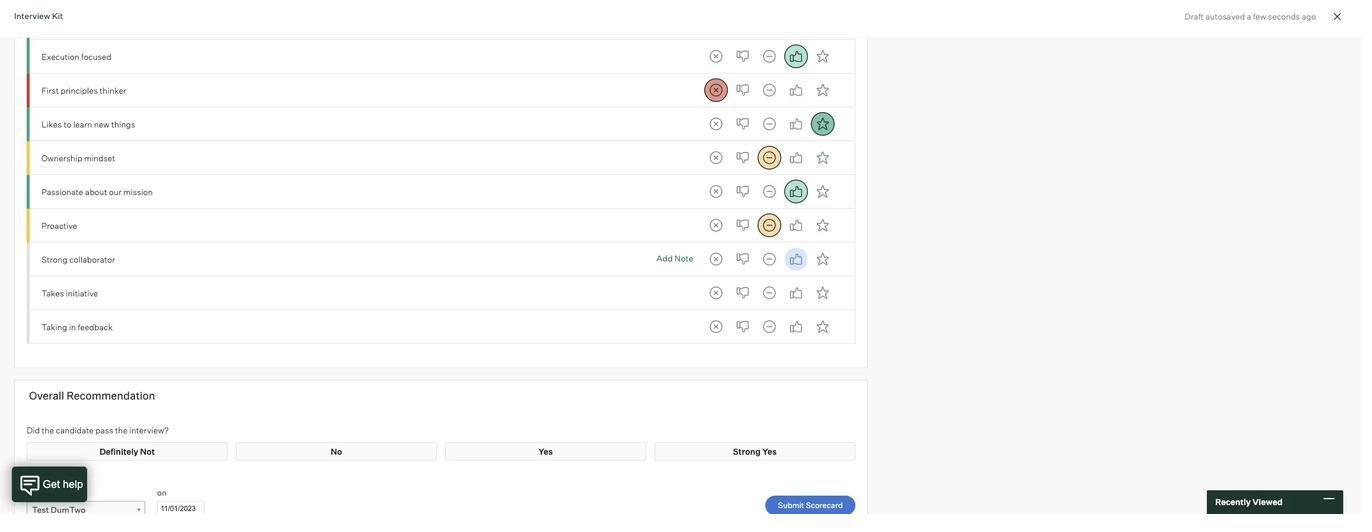 Task type: locate. For each thing, give the bounding box(es) containing it.
3 yes image from the top
[[784, 315, 808, 339]]

no button for principles
[[731, 79, 755, 102]]

tab list for to
[[704, 112, 835, 136]]

definitely
[[100, 446, 138, 456]]

8 no button from the top
[[731, 281, 755, 305]]

autosaved
[[1206, 11, 1246, 21]]

strong yes image
[[811, 45, 835, 68], [811, 112, 835, 136], [811, 146, 835, 170], [811, 248, 835, 271]]

solver
[[109, 18, 133, 28]]

yes image for mindset
[[784, 146, 808, 170]]

tab list
[[704, 45, 835, 68], [704, 79, 835, 102], [704, 112, 835, 136], [704, 146, 835, 170], [704, 180, 835, 204], [704, 214, 835, 238], [704, 248, 835, 271], [704, 281, 835, 305], [704, 315, 835, 339]]

definitely not image
[[704, 79, 728, 102], [704, 112, 728, 136], [704, 248, 728, 271], [704, 281, 728, 305]]

few
[[1254, 11, 1267, 21]]

mixed image
[[758, 79, 782, 102], [758, 214, 782, 238], [758, 248, 782, 271], [758, 281, 782, 305], [758, 315, 782, 339]]

note
[[675, 253, 694, 263]]

3 definitely not image from the top
[[704, 180, 728, 204]]

strong
[[42, 254, 68, 264], [733, 446, 761, 456]]

no image for mindset
[[731, 146, 755, 170]]

strong yes image
[[811, 79, 835, 102], [811, 180, 835, 204], [811, 214, 835, 238], [811, 281, 835, 305], [811, 315, 835, 339]]

strong yes button for principles
[[811, 79, 835, 102]]

yes image
[[784, 45, 808, 68], [784, 112, 808, 136], [784, 315, 808, 339]]

2 tab list from the top
[[704, 79, 835, 102]]

no button for mindset
[[731, 146, 755, 170]]

submit scorecard
[[778, 501, 843, 510]]

yes button for about
[[784, 180, 808, 204]]

submit
[[778, 501, 805, 510]]

8 yes button from the top
[[784, 281, 808, 305]]

no image
[[731, 180, 755, 204], [731, 248, 755, 271]]

strong yes image for likes to learn new things
[[811, 112, 835, 136]]

2 the from the left
[[115, 425, 128, 435]]

5 strong yes image from the top
[[811, 315, 835, 339]]

no image for in
[[731, 315, 755, 339]]

strong yes button for initiative
[[811, 281, 835, 305]]

4 yes button from the top
[[784, 146, 808, 170]]

3 yes button from the top
[[784, 112, 808, 136]]

3 mixed button from the top
[[758, 112, 782, 136]]

learn
[[73, 119, 92, 129]]

8 definitely not button from the top
[[704, 281, 728, 305]]

1 the from the left
[[42, 425, 54, 435]]

5 mixed image from the top
[[758, 315, 782, 339]]

6 strong yes button from the top
[[811, 214, 835, 238]]

0 horizontal spatial the
[[42, 425, 54, 435]]

mixed image for in
[[758, 315, 782, 339]]

strong yes button for in
[[811, 315, 835, 339]]

mixed image for likes to learn new things
[[758, 112, 782, 136]]

problem
[[75, 18, 107, 28]]

7 strong yes button from the top
[[811, 248, 835, 271]]

0 vertical spatial yes image
[[784, 45, 808, 68]]

yes image for initiative
[[784, 281, 808, 305]]

4 strong yes image from the top
[[811, 248, 835, 271]]

1 mixed image from the top
[[758, 79, 782, 102]]

takes
[[42, 288, 64, 298]]

3 no button from the top
[[731, 112, 755, 136]]

5 definitely not image from the top
[[704, 315, 728, 339]]

tab list for focused
[[704, 45, 835, 68]]

draft autosaved a few seconds ago
[[1185, 11, 1317, 21]]

scorecard
[[806, 501, 843, 510]]

3 definitely not image from the top
[[704, 248, 728, 271]]

2 yes image from the top
[[784, 146, 808, 170]]

to
[[64, 119, 71, 129]]

8 strong yes button from the top
[[811, 281, 835, 305]]

1 no button from the top
[[731, 45, 755, 68]]

definitely not image for first principles thinker
[[704, 79, 728, 102]]

interview
[[14, 11, 50, 21]]

yes button
[[784, 45, 808, 68], [784, 79, 808, 102], [784, 112, 808, 136], [784, 146, 808, 170], [784, 180, 808, 204], [784, 214, 808, 238], [784, 248, 808, 271], [784, 281, 808, 305], [784, 315, 808, 339]]

new
[[94, 119, 110, 129]]

3 strong yes button from the top
[[811, 112, 835, 136]]

no button for initiative
[[731, 281, 755, 305]]

mixed button
[[758, 45, 782, 68], [758, 79, 782, 102], [758, 112, 782, 136], [758, 146, 782, 170], [758, 180, 782, 204], [758, 214, 782, 238], [758, 248, 782, 271], [758, 281, 782, 305], [758, 315, 782, 339]]

mission
[[123, 187, 153, 197]]

3 strong yes image from the top
[[811, 146, 835, 170]]

thinker
[[100, 85, 126, 95]]

6 tab list from the top
[[704, 214, 835, 238]]

no button
[[731, 45, 755, 68], [731, 79, 755, 102], [731, 112, 755, 136], [731, 146, 755, 170], [731, 180, 755, 204], [731, 214, 755, 238], [731, 248, 755, 271], [731, 281, 755, 305], [731, 315, 755, 339]]

viewed
[[1253, 497, 1283, 507]]

the right pass
[[115, 425, 128, 435]]

7 no button from the top
[[731, 248, 755, 271]]

mixed image for ownership mindset
[[758, 146, 782, 170]]

add note
[[657, 253, 694, 263]]

strong for strong collaborator
[[42, 254, 68, 264]]

tab list for principles
[[704, 79, 835, 102]]

definitely not image
[[704, 45, 728, 68], [704, 146, 728, 170], [704, 180, 728, 204], [704, 214, 728, 238], [704, 315, 728, 339]]

2 definitely not image from the top
[[704, 112, 728, 136]]

mixed button for principles
[[758, 79, 782, 102]]

2 yes button from the top
[[784, 79, 808, 102]]

mixed image for principles
[[758, 79, 782, 102]]

4 definitely not image from the top
[[704, 281, 728, 305]]

4 tab list from the top
[[704, 146, 835, 170]]

no button for in
[[731, 315, 755, 339]]

2 no image from the top
[[731, 248, 755, 271]]

1 vertical spatial no image
[[731, 248, 755, 271]]

2 mixed image from the top
[[758, 112, 782, 136]]

2 strong yes image from the top
[[811, 112, 835, 136]]

9 no button from the top
[[731, 315, 755, 339]]

8 mixed button from the top
[[758, 281, 782, 305]]

no button for to
[[731, 112, 755, 136]]

interview kit
[[14, 11, 63, 21]]

4 strong yes button from the top
[[811, 146, 835, 170]]

interview?
[[129, 425, 169, 435]]

6 no image from the top
[[731, 281, 755, 305]]

definitely not image for takes initiative
[[704, 281, 728, 305]]

1 definitely not image from the top
[[704, 79, 728, 102]]

9 definitely not button from the top
[[704, 315, 728, 339]]

7 mixed button from the top
[[758, 248, 782, 271]]

9 strong yes button from the top
[[811, 315, 835, 339]]

4 no button from the top
[[731, 146, 755, 170]]

overall
[[29, 389, 64, 402]]

1 mixed button from the top
[[758, 45, 782, 68]]

0 vertical spatial no image
[[731, 180, 755, 204]]

1 yes image from the top
[[784, 79, 808, 102]]

0 vertical spatial strong
[[42, 254, 68, 264]]

2 definitely not image from the top
[[704, 146, 728, 170]]

5 strong yes button from the top
[[811, 180, 835, 204]]

execution
[[42, 51, 79, 61]]

8 tab list from the top
[[704, 281, 835, 305]]

9 mixed button from the top
[[758, 315, 782, 339]]

by
[[73, 488, 82, 498]]

on
[[157, 488, 167, 498]]

definitely not image for in
[[704, 315, 728, 339]]

yes image for learn
[[784, 112, 808, 136]]

1 mixed image from the top
[[758, 45, 782, 68]]

strong yes button
[[811, 45, 835, 68], [811, 79, 835, 102], [811, 112, 835, 136], [811, 146, 835, 170], [811, 180, 835, 204], [811, 214, 835, 238], [811, 248, 835, 271], [811, 281, 835, 305], [811, 315, 835, 339]]

1 vertical spatial strong
[[733, 446, 761, 456]]

5 mixed button from the top
[[758, 180, 782, 204]]

proactive
[[42, 220, 77, 231]]

kit
[[52, 11, 63, 21]]

0 horizontal spatial yes
[[539, 446, 553, 456]]

1 horizontal spatial yes
[[763, 446, 777, 456]]

2 strong yes button from the top
[[811, 79, 835, 102]]

tab list for initiative
[[704, 281, 835, 305]]

5 tab list from the top
[[704, 180, 835, 204]]

definitely not button for about
[[704, 180, 728, 204]]

9 tab list from the top
[[704, 315, 835, 339]]

definitely not button for principles
[[704, 79, 728, 102]]

4 mixed button from the top
[[758, 146, 782, 170]]

yes button for principles
[[784, 79, 808, 102]]

1 no image from the top
[[731, 180, 755, 204]]

draft
[[1185, 11, 1204, 21]]

creative
[[42, 18, 73, 28]]

mindset
[[84, 153, 115, 163]]

2 yes image from the top
[[784, 112, 808, 136]]

yes button for to
[[784, 112, 808, 136]]

1 yes button from the top
[[784, 45, 808, 68]]

1 no image from the top
[[731, 45, 755, 68]]

mixed image for initiative
[[758, 281, 782, 305]]

strong yes
[[733, 446, 777, 456]]

recently viewed
[[1216, 497, 1283, 507]]

strong yes image for execution focused
[[811, 45, 835, 68]]

5 no button from the top
[[731, 180, 755, 204]]

3 yes image from the top
[[784, 180, 808, 204]]

definitely not button
[[704, 45, 728, 68], [704, 79, 728, 102], [704, 112, 728, 136], [704, 146, 728, 170], [704, 180, 728, 204], [704, 214, 728, 238], [704, 248, 728, 271], [704, 281, 728, 305], [704, 315, 728, 339]]

yes button for initiative
[[784, 281, 808, 305]]

4 mixed image from the top
[[758, 281, 782, 305]]

2 no button from the top
[[731, 79, 755, 102]]

5 definitely not button from the top
[[704, 180, 728, 204]]

yes
[[539, 446, 553, 456], [763, 446, 777, 456]]

recently
[[1216, 497, 1252, 507]]

yes image for principles
[[784, 79, 808, 102]]

mixed button for focused
[[758, 45, 782, 68]]

our
[[109, 187, 122, 197]]

4 yes image from the top
[[784, 214, 808, 238]]

strong for strong yes
[[733, 446, 761, 456]]

6 yes button from the top
[[784, 214, 808, 238]]

strong yes image for our
[[811, 180, 835, 204]]

1 definitely not image from the top
[[704, 45, 728, 68]]

strong collaborator
[[42, 254, 115, 264]]

a
[[1248, 11, 1252, 21]]

yes image
[[784, 79, 808, 102], [784, 146, 808, 170], [784, 180, 808, 204], [784, 214, 808, 238], [784, 248, 808, 271], [784, 281, 808, 305]]

2 vertical spatial yes image
[[784, 315, 808, 339]]

1 strong yes image from the top
[[811, 79, 835, 102]]

1 vertical spatial yes image
[[784, 112, 808, 136]]

mixed image for execution focused
[[758, 45, 782, 68]]

0 horizontal spatial strong
[[42, 254, 68, 264]]

definitely not button for mindset
[[704, 146, 728, 170]]

the
[[42, 425, 54, 435], [115, 425, 128, 435]]

definitely not image for focused
[[704, 45, 728, 68]]

2 mixed button from the top
[[758, 79, 782, 102]]

7 no image from the top
[[731, 315, 755, 339]]

mixed image for passionate about our mission
[[758, 180, 782, 204]]

3 tab list from the top
[[704, 112, 835, 136]]

first principles thinker
[[42, 85, 126, 95]]

4 no image from the top
[[731, 146, 755, 170]]

tab list for in
[[704, 315, 835, 339]]

1 strong yes button from the top
[[811, 45, 835, 68]]

no image for principles
[[731, 79, 755, 102]]

yes image for feedback
[[784, 315, 808, 339]]

1 yes image from the top
[[784, 45, 808, 68]]

tab list for about
[[704, 180, 835, 204]]

mixed image
[[758, 45, 782, 68], [758, 112, 782, 136], [758, 146, 782, 170], [758, 180, 782, 204]]

None text field
[[157, 501, 205, 514]]

mixed button for in
[[758, 315, 782, 339]]

3 no image from the top
[[731, 112, 755, 136]]

6 definitely not button from the top
[[704, 214, 728, 238]]

definitely not image for likes to learn new things
[[704, 112, 728, 136]]

4 definitely not image from the top
[[704, 214, 728, 238]]

the right did
[[42, 425, 54, 435]]

first
[[42, 85, 59, 95]]

4 mixed image from the top
[[758, 180, 782, 204]]

no image for focused
[[731, 45, 755, 68]]

5 yes button from the top
[[784, 180, 808, 204]]

no button for focused
[[731, 45, 755, 68]]

1 tab list from the top
[[704, 45, 835, 68]]

2 definitely not button from the top
[[704, 79, 728, 102]]

1 horizontal spatial the
[[115, 425, 128, 435]]

not
[[140, 446, 155, 456]]

no image for mixed button associated with about
[[731, 180, 755, 204]]

takes initiative
[[42, 288, 98, 298]]

1 strong yes image from the top
[[811, 45, 835, 68]]

3 mixed image from the top
[[758, 146, 782, 170]]

no image
[[731, 45, 755, 68], [731, 79, 755, 102], [731, 112, 755, 136], [731, 146, 755, 170], [731, 214, 755, 238], [731, 281, 755, 305], [731, 315, 755, 339]]

1 horizontal spatial strong
[[733, 446, 761, 456]]

9 yes button from the top
[[784, 315, 808, 339]]

2 strong yes image from the top
[[811, 180, 835, 204]]

6 yes image from the top
[[784, 281, 808, 305]]

3 definitely not button from the top
[[704, 112, 728, 136]]



Task type: describe. For each thing, give the bounding box(es) containing it.
strong yes image for thinker
[[811, 79, 835, 102]]

strong yes image for ownership mindset
[[811, 146, 835, 170]]

5 yes image from the top
[[784, 248, 808, 271]]

no image for seventh mixed button from the top
[[731, 248, 755, 271]]

5 no image from the top
[[731, 214, 755, 238]]

candidate
[[56, 425, 94, 435]]

yes button for focused
[[784, 45, 808, 68]]

interviewed by
[[27, 488, 82, 498]]

did
[[27, 425, 40, 435]]

initiative
[[66, 288, 98, 298]]

definitely not button for to
[[704, 112, 728, 136]]

about
[[85, 187, 107, 197]]

1 yes from the left
[[539, 446, 553, 456]]

mixed button for about
[[758, 180, 782, 204]]

submit scorecard link
[[766, 496, 856, 514]]

pass
[[96, 425, 113, 435]]

definitely not image for mindset
[[704, 146, 728, 170]]

passionate
[[42, 187, 83, 197]]

7 yes button from the top
[[784, 248, 808, 271]]

close image
[[1331, 9, 1345, 24]]

execution focused
[[42, 51, 111, 61]]

3 strong yes image from the top
[[811, 214, 835, 238]]

strong yes image for feedback
[[811, 315, 835, 339]]

no image for initiative
[[731, 281, 755, 305]]

tab list for mindset
[[704, 146, 835, 170]]

overall recommendation
[[29, 389, 155, 402]]

4 strong yes image from the top
[[811, 281, 835, 305]]

6 mixed button from the top
[[758, 214, 782, 238]]

likes
[[42, 119, 62, 129]]

taking
[[42, 322, 67, 332]]

strong yes button for mindset
[[811, 146, 835, 170]]

feedback
[[78, 322, 113, 332]]

strong yes button for about
[[811, 180, 835, 204]]

definitely not image for about
[[704, 180, 728, 204]]

yes button for in
[[784, 315, 808, 339]]

7 tab list from the top
[[704, 248, 835, 271]]

no button for about
[[731, 180, 755, 204]]

mixed button for to
[[758, 112, 782, 136]]

add
[[657, 253, 673, 263]]

yes image for about
[[784, 180, 808, 204]]

strong yes button for focused
[[811, 45, 835, 68]]

passionate about our mission
[[42, 187, 153, 197]]

interviewed
[[27, 488, 71, 498]]

taking in feedback
[[42, 322, 113, 332]]

mixed button for initiative
[[758, 281, 782, 305]]

ownership mindset
[[42, 153, 115, 163]]

things
[[111, 119, 135, 129]]

6 no button from the top
[[731, 214, 755, 238]]

likes to learn new things
[[42, 119, 135, 129]]

did the candidate pass the interview?
[[27, 425, 169, 435]]

collaborator
[[69, 254, 115, 264]]

definitely not
[[100, 446, 155, 456]]

3 mixed image from the top
[[758, 248, 782, 271]]

seconds
[[1269, 11, 1301, 21]]

definitely not button for in
[[704, 315, 728, 339]]

in
[[69, 322, 76, 332]]

creative problem solver
[[42, 18, 133, 28]]

no image for to
[[731, 112, 755, 136]]

no
[[331, 446, 342, 456]]

ownership
[[42, 153, 82, 163]]

focused
[[81, 51, 111, 61]]

add note link
[[657, 251, 694, 263]]

principles
[[61, 85, 98, 95]]

2 mixed image from the top
[[758, 214, 782, 238]]

recommendation
[[67, 389, 155, 402]]

7 definitely not button from the top
[[704, 248, 728, 271]]

strong yes button for to
[[811, 112, 835, 136]]

definitely not button for initiative
[[704, 281, 728, 305]]

ago
[[1303, 11, 1317, 21]]

mixed button for mindset
[[758, 146, 782, 170]]

yes button for mindset
[[784, 146, 808, 170]]

definitely not button for focused
[[704, 45, 728, 68]]

2 yes from the left
[[763, 446, 777, 456]]



Task type: vqa. For each thing, say whether or not it's contained in the screenshot.
the right OPEN
no



